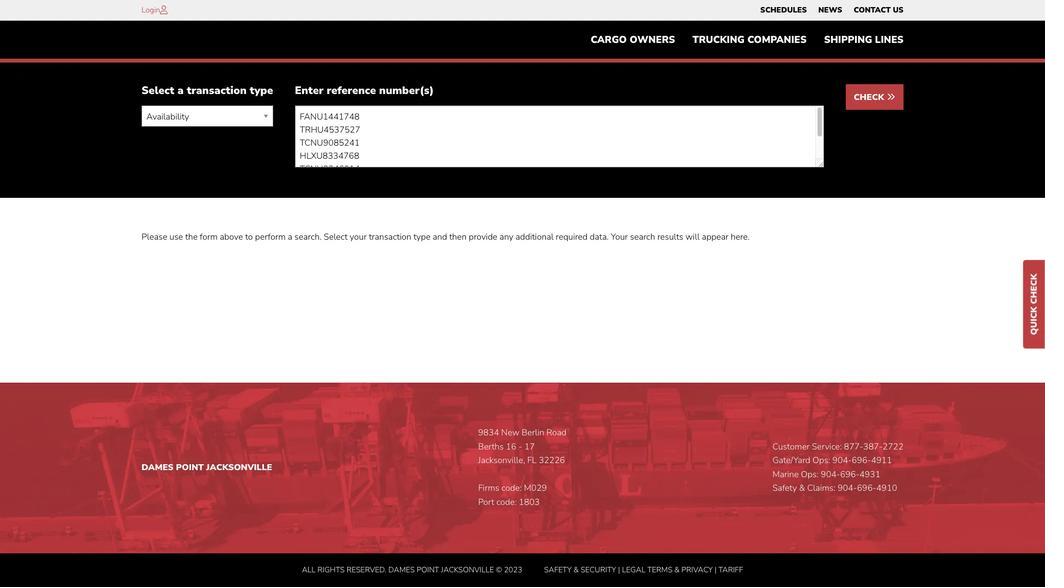 Task type: describe. For each thing, give the bounding box(es) containing it.
0 vertical spatial 904-
[[833, 455, 852, 467]]

will
[[686, 232, 700, 244]]

perform
[[255, 232, 286, 244]]

menu bar containing schedules
[[755, 3, 909, 18]]

footer containing 9834 new berlin road
[[0, 383, 1045, 588]]

safety & security link
[[544, 565, 616, 576]]

claims:
[[807, 483, 836, 495]]

contact
[[854, 5, 891, 15]]

quick check link
[[1023, 261, 1045, 349]]

trucking
[[693, 33, 745, 46]]

legal
[[622, 565, 646, 576]]

check inside button
[[854, 92, 887, 104]]

results
[[657, 232, 683, 244]]

4931
[[860, 469, 880, 481]]

berlin
[[522, 427, 544, 439]]

and
[[433, 232, 447, 244]]

1 vertical spatial 904-
[[821, 469, 840, 481]]

0 vertical spatial point
[[176, 462, 204, 474]]

additional
[[516, 232, 554, 244]]

lines
[[875, 33, 904, 46]]

here.
[[731, 232, 750, 244]]

1 vertical spatial type
[[414, 232, 431, 244]]

appear
[[702, 232, 729, 244]]

quick
[[1028, 307, 1040, 336]]

1 vertical spatial 696-
[[840, 469, 860, 481]]

to
[[245, 232, 253, 244]]

customer
[[773, 441, 810, 453]]

check button
[[846, 85, 904, 110]]

2023
[[504, 565, 522, 576]]

then
[[449, 232, 467, 244]]

all
[[302, 565, 316, 576]]

provide
[[469, 232, 497, 244]]

-
[[519, 441, 522, 453]]

angle double right image
[[887, 93, 895, 101]]

cargo owners link
[[582, 29, 684, 51]]

©
[[496, 565, 502, 576]]

Enter reference number(s) text field
[[295, 106, 824, 168]]

safety & security | legal terms & privacy | tariff
[[544, 565, 743, 576]]

all rights reserved. dames point jacksonville © 2023
[[302, 565, 522, 576]]

new
[[501, 427, 520, 439]]

9834
[[478, 427, 499, 439]]

387-
[[863, 441, 883, 453]]

berths
[[478, 441, 504, 453]]

4911
[[871, 455, 892, 467]]

security
[[581, 565, 616, 576]]

jacksonville,
[[478, 455, 525, 467]]

trucking companies link
[[684, 29, 815, 51]]

number(s)
[[379, 83, 434, 98]]

32226
[[539, 455, 565, 467]]

quick check
[[1028, 274, 1040, 336]]

1 vertical spatial code:
[[496, 497, 517, 509]]

search.
[[295, 232, 322, 244]]

1 horizontal spatial transaction
[[369, 232, 411, 244]]

port
[[478, 497, 494, 509]]

enter
[[295, 83, 324, 98]]

cargo
[[591, 33, 627, 46]]

please use the form above to perform a search. select your transaction type and then provide any additional required data. your search results will appear here.
[[142, 232, 750, 244]]

rights
[[318, 565, 345, 576]]

road
[[547, 427, 567, 439]]

2722
[[883, 441, 904, 453]]

login link
[[142, 5, 160, 15]]

use
[[169, 232, 183, 244]]

form
[[200, 232, 218, 244]]

dames point jacksonville
[[142, 462, 272, 474]]

safety inside the customer service: 877-387-2722 gate/yard ops: 904-696-4911 marine ops: 904-696-4931 safety & claims: 904-696-4910
[[773, 483, 797, 495]]

cargo owners
[[591, 33, 675, 46]]

firms code:  m029 port code:  1803
[[478, 483, 547, 509]]

news
[[818, 5, 842, 15]]

data.
[[590, 232, 609, 244]]

your
[[611, 232, 628, 244]]

0 vertical spatial dames
[[142, 462, 174, 474]]

0 vertical spatial ops:
[[813, 455, 830, 467]]

schedules
[[760, 5, 807, 15]]

us
[[893, 5, 904, 15]]

shipping lines link
[[815, 29, 912, 51]]

877-
[[844, 441, 863, 453]]



Task type: locate. For each thing, give the bounding box(es) containing it.
0 horizontal spatial type
[[250, 83, 273, 98]]

code:
[[502, 483, 522, 495], [496, 497, 517, 509]]

above
[[220, 232, 243, 244]]

search
[[630, 232, 655, 244]]

jacksonville
[[206, 462, 272, 474], [441, 565, 494, 576]]

0 vertical spatial jacksonville
[[206, 462, 272, 474]]

menu bar containing cargo owners
[[582, 29, 912, 51]]

0 horizontal spatial safety
[[544, 565, 572, 576]]

0 horizontal spatial |
[[618, 565, 620, 576]]

& right "terms"
[[674, 565, 680, 576]]

menu bar
[[755, 3, 909, 18], [582, 29, 912, 51]]

0 horizontal spatial &
[[574, 565, 579, 576]]

0 vertical spatial transaction
[[187, 83, 247, 98]]

4910
[[876, 483, 897, 495]]

1 horizontal spatial jacksonville
[[441, 565, 494, 576]]

check
[[854, 92, 887, 104], [1028, 274, 1040, 305]]

transaction
[[187, 83, 247, 98], [369, 232, 411, 244]]

2 | from the left
[[715, 565, 717, 576]]

17
[[524, 441, 535, 453]]

1 horizontal spatial check
[[1028, 274, 1040, 305]]

shipping lines
[[824, 33, 904, 46]]

please
[[142, 232, 167, 244]]

fl
[[527, 455, 537, 467]]

select
[[142, 83, 174, 98], [324, 232, 348, 244]]

footer
[[0, 383, 1045, 588]]

2 vertical spatial 696-
[[857, 483, 876, 495]]

shipping
[[824, 33, 872, 46]]

trucking companies
[[693, 33, 807, 46]]

0 vertical spatial select
[[142, 83, 174, 98]]

a
[[178, 83, 184, 98], [288, 232, 292, 244]]

0 vertical spatial check
[[854, 92, 887, 104]]

type
[[250, 83, 273, 98], [414, 232, 431, 244]]

0 horizontal spatial jacksonville
[[206, 462, 272, 474]]

type left enter at the top left
[[250, 83, 273, 98]]

0 horizontal spatial select
[[142, 83, 174, 98]]

2 horizontal spatial &
[[799, 483, 805, 495]]

dames
[[142, 462, 174, 474], [388, 565, 415, 576]]

& left claims:
[[799, 483, 805, 495]]

|
[[618, 565, 620, 576], [715, 565, 717, 576]]

2 vertical spatial 904-
[[838, 483, 857, 495]]

0 vertical spatial safety
[[773, 483, 797, 495]]

1803
[[519, 497, 540, 509]]

reference
[[327, 83, 376, 98]]

0 vertical spatial a
[[178, 83, 184, 98]]

1 horizontal spatial safety
[[773, 483, 797, 495]]

your
[[350, 232, 367, 244]]

9834 new berlin road berths 16 - 17 jacksonville, fl 32226
[[478, 427, 567, 467]]

1 vertical spatial dames
[[388, 565, 415, 576]]

1 vertical spatial safety
[[544, 565, 572, 576]]

0 horizontal spatial dames
[[142, 462, 174, 474]]

1 horizontal spatial point
[[417, 565, 439, 576]]

select a transaction type
[[142, 83, 273, 98]]

legal terms & privacy link
[[622, 565, 713, 576]]

| left legal
[[618, 565, 620, 576]]

contact us
[[854, 5, 904, 15]]

ops: down service:
[[813, 455, 830, 467]]

reserved.
[[347, 565, 386, 576]]

1 vertical spatial transaction
[[369, 232, 411, 244]]

0 vertical spatial 696-
[[852, 455, 871, 467]]

schedules link
[[760, 3, 807, 18]]

904- down 877- at the right bottom of page
[[833, 455, 852, 467]]

0 horizontal spatial transaction
[[187, 83, 247, 98]]

any
[[500, 232, 513, 244]]

code: up 1803
[[502, 483, 522, 495]]

the
[[185, 232, 198, 244]]

1 horizontal spatial &
[[674, 565, 680, 576]]

marine
[[773, 469, 799, 481]]

1 horizontal spatial a
[[288, 232, 292, 244]]

companies
[[747, 33, 807, 46]]

tariff link
[[719, 565, 743, 576]]

customer service: 877-387-2722 gate/yard ops: 904-696-4911 marine ops: 904-696-4931 safety & claims: 904-696-4910
[[773, 441, 904, 495]]

& inside the customer service: 877-387-2722 gate/yard ops: 904-696-4911 marine ops: 904-696-4931 safety & claims: 904-696-4910
[[799, 483, 805, 495]]

safety left security on the bottom right of page
[[544, 565, 572, 576]]

0 vertical spatial type
[[250, 83, 273, 98]]

gate/yard
[[773, 455, 810, 467]]

required
[[556, 232, 588, 244]]

16
[[506, 441, 516, 453]]

user image
[[160, 5, 168, 14]]

service:
[[812, 441, 842, 453]]

type left and
[[414, 232, 431, 244]]

904- up claims:
[[821, 469, 840, 481]]

1 | from the left
[[618, 565, 620, 576]]

1 vertical spatial ops:
[[801, 469, 819, 481]]

0 horizontal spatial a
[[178, 83, 184, 98]]

terms
[[647, 565, 673, 576]]

login
[[142, 5, 160, 15]]

1 vertical spatial jacksonville
[[441, 565, 494, 576]]

tariff
[[719, 565, 743, 576]]

enter reference number(s)
[[295, 83, 434, 98]]

ops: up claims:
[[801, 469, 819, 481]]

safety
[[773, 483, 797, 495], [544, 565, 572, 576]]

| left tariff link
[[715, 565, 717, 576]]

1 horizontal spatial dames
[[388, 565, 415, 576]]

1 vertical spatial a
[[288, 232, 292, 244]]

0 vertical spatial menu bar
[[755, 3, 909, 18]]

1 vertical spatial select
[[324, 232, 348, 244]]

code: right port
[[496, 497, 517, 509]]

1 vertical spatial point
[[417, 565, 439, 576]]

1 horizontal spatial select
[[324, 232, 348, 244]]

0 vertical spatial code:
[[502, 483, 522, 495]]

904-
[[833, 455, 852, 467], [821, 469, 840, 481], [838, 483, 857, 495]]

safety down marine
[[773, 483, 797, 495]]

1 horizontal spatial type
[[414, 232, 431, 244]]

contact us link
[[854, 3, 904, 18]]

0 horizontal spatial point
[[176, 462, 204, 474]]

menu bar up shipping
[[755, 3, 909, 18]]

1 vertical spatial check
[[1028, 274, 1040, 305]]

& left security on the bottom right of page
[[574, 565, 579, 576]]

privacy
[[682, 565, 713, 576]]

point
[[176, 462, 204, 474], [417, 565, 439, 576]]

firms
[[478, 483, 499, 495]]

owners
[[630, 33, 675, 46]]

m029
[[524, 483, 547, 495]]

menu bar down schedules link
[[582, 29, 912, 51]]

news link
[[818, 3, 842, 18]]

1 horizontal spatial |
[[715, 565, 717, 576]]

904- right claims:
[[838, 483, 857, 495]]

ops:
[[813, 455, 830, 467], [801, 469, 819, 481]]

1 vertical spatial menu bar
[[582, 29, 912, 51]]

0 horizontal spatial check
[[854, 92, 887, 104]]



